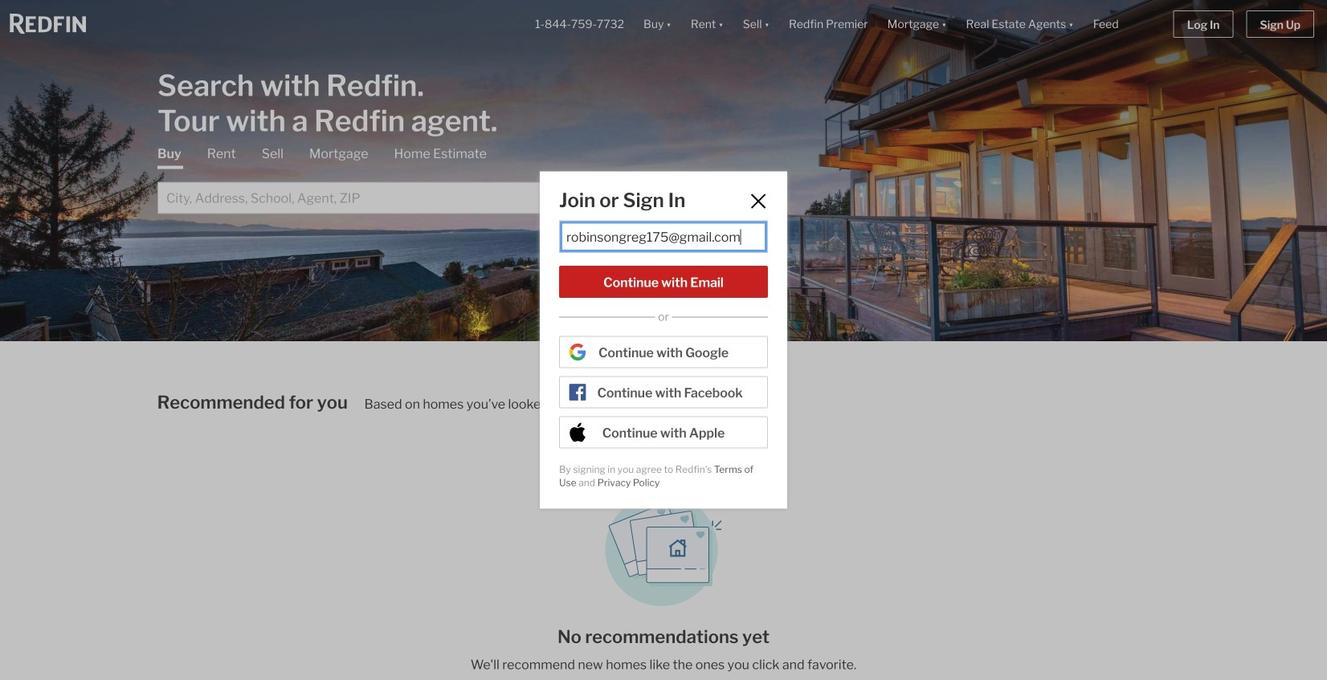 Task type: locate. For each thing, give the bounding box(es) containing it.
dialog
[[540, 172, 787, 509]]

join or sign in element
[[559, 191, 742, 210]]

email field email field
[[567, 230, 761, 245]]

submit search image
[[575, 192, 588, 205]]

sign in with facebook, google or email. element
[[559, 221, 768, 457]]

tab list
[[157, 145, 599, 214]]



Task type: vqa. For each thing, say whether or not it's contained in the screenshot.
submit search image
yes



